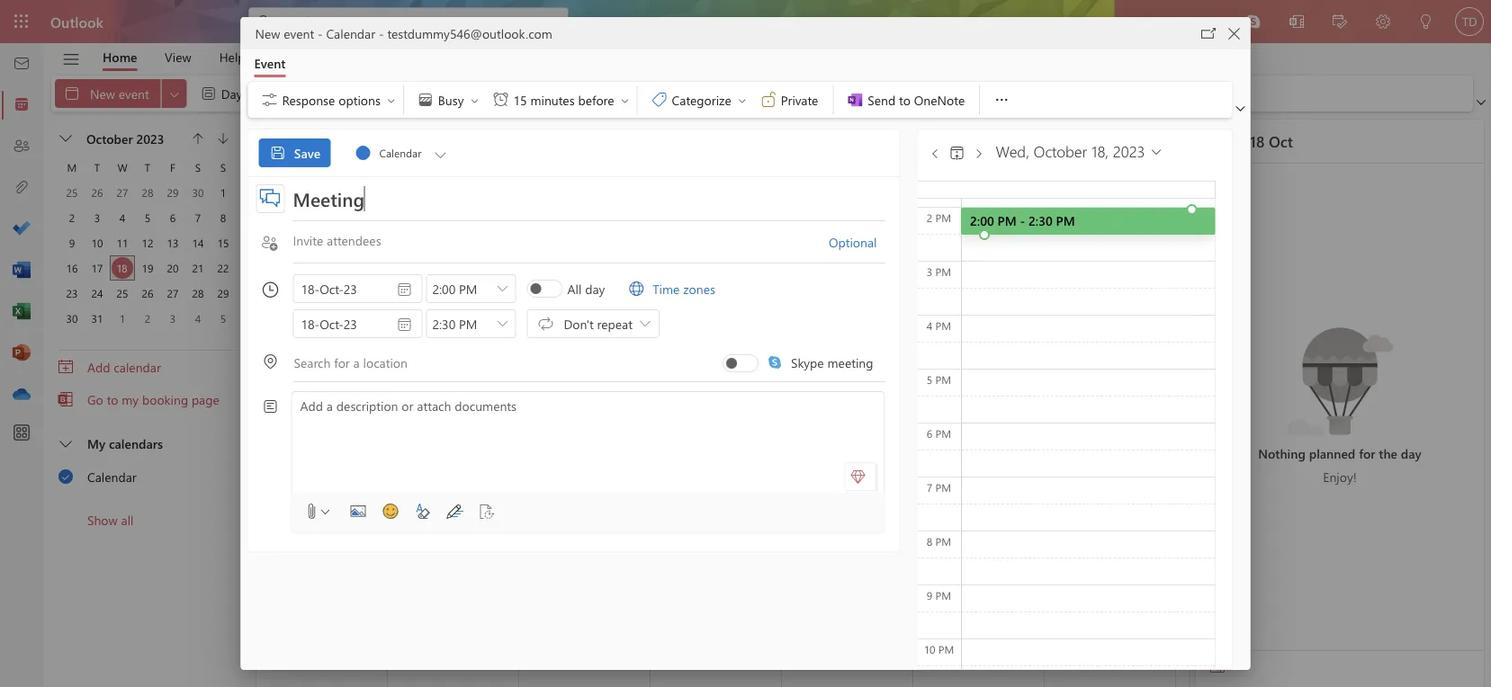 Task type: locate. For each thing, give the bounding box(es) containing it.
enjoy!
[[1324, 469, 1357, 485]]

1 horizontal spatial october
[[1034, 141, 1088, 162]]

pm down 1 oct
[[1056, 213, 1075, 229]]

 inside  categorize 
[[737, 95, 748, 106]]

2 vertical spatial 28
[[921, 527, 935, 544]]

 right 
[[737, 95, 748, 106]]

don't repeat
[[564, 316, 633, 332]]

1 horizontal spatial 21
[[921, 444, 935, 460]]

0 vertical spatial 27 button
[[112, 182, 133, 203]]

13 button
[[162, 232, 184, 254]]

 right 
[[390, 134, 404, 149]]

1 t from the left
[[94, 160, 100, 175]]

t inside tuesday element
[[94, 160, 100, 175]]

 private
[[760, 91, 819, 109]]

pm right 07
[[936, 265, 952, 279]]

s
[[195, 160, 201, 175], [220, 160, 226, 175]]

pm right 2:00
[[998, 213, 1017, 229]]

4 button down 21 button
[[187, 308, 209, 330]]

wed, for wed, 18 oct
[[1211, 131, 1246, 152]]

7 for 7 pm
[[927, 481, 933, 495]]

2 horizontal spatial 2
[[927, 211, 933, 225]]

0 horizontal spatial 28
[[142, 185, 153, 200]]

End time text field
[[427, 311, 493, 338]]

1 horizontal spatial 29
[[217, 286, 229, 301]]

13 inside button
[[167, 236, 179, 250]]

13 right 12
[[167, 236, 179, 250]]

21 left 22 'button' in the top of the page
[[192, 261, 204, 275]]

testdummy2 down start time text box
[[433, 305, 495, 319]]


[[59, 469, 74, 484]]

10 am testdummy2  down search for a location field
[[398, 388, 509, 402]]

october 2023 button
[[77, 126, 185, 151]]

1 repeating event image from the top
[[494, 218, 509, 239]]

2 down saturday
[[927, 211, 933, 225]]

None field
[[354, 139, 451, 168]]

meet
[[1160, 12, 1189, 29]]

1 horizontal spatial 5
[[220, 311, 226, 326]]

Add details for the event text field
[[293, 177, 885, 221]]

am right description
[[413, 388, 429, 402]]

 button up the tuesday
[[431, 139, 451, 168]]

2 inside document
[[927, 211, 933, 225]]

outlook link
[[50, 0, 103, 43]]

0 horizontal spatial -
[[318, 25, 323, 42]]

s right friday element
[[195, 160, 201, 175]]

0 horizontal spatial day
[[585, 281, 605, 297]]

26 button down 19
[[137, 283, 158, 304]]

0 vertical spatial 30 button
[[187, 182, 209, 203]]

15 down 8 button
[[217, 236, 229, 250]]

4
[[120, 211, 125, 225], [195, 311, 201, 326], [927, 319, 933, 333]]

testdummy2 for 2nd repeating event image from the top of the page
[[433, 388, 495, 402]]

 up repeating event icon
[[497, 284, 508, 294]]

none field containing 
[[354, 139, 451, 168]]

1 vertical spatial 2 button
[[137, 308, 158, 330]]

2 vertical spatial 3
[[170, 311, 176, 326]]

2 button up calendar
[[137, 308, 158, 330]]

27 for left 27 button
[[117, 185, 128, 200]]

f
[[170, 160, 175, 175]]

onedrive image
[[13, 386, 31, 404]]

9 up 10 pm
[[927, 589, 933, 603]]

28 down thursday element
[[142, 185, 153, 200]]

1 vertical spatial testdummy2
[[433, 305, 495, 319]]

powerpoint image
[[13, 345, 31, 363]]

25 sep
[[264, 194, 302, 211]]

0 vertical spatial  button
[[493, 276, 513, 303]]

t right m
[[94, 160, 100, 175]]

8 down 7 pm
[[927, 535, 933, 549]]

0 vertical spatial 7
[[195, 211, 201, 225]]

10 am testdummy2  up start time text box
[[398, 221, 509, 236]]

8 inside 8 button
[[220, 211, 226, 225]]

4 pm
[[927, 319, 952, 333]]


[[261, 234, 279, 252]]

0 horizontal spatial 8
[[220, 211, 226, 225]]

pm left 2:00
[[936, 211, 952, 225]]

4 down 21 button
[[195, 311, 201, 326]]

0 horizontal spatial t
[[94, 160, 100, 175]]

repeating event image
[[494, 218, 509, 239], [494, 384, 509, 406]]

2:00
[[970, 213, 994, 229]]

7 inside wed, october 18, 2023 document
[[927, 481, 933, 495]]

25 button down m
[[61, 182, 83, 203]]

skype meeting
[[791, 354, 874, 371]]

t right wednesday element on the top
[[145, 160, 150, 175]]

1 vertical spatial repeating event image
[[494, 384, 509, 406]]

s right 'saturday' element
[[220, 160, 226, 175]]

1 vertical spatial 15
[[217, 236, 229, 250]]

thursday element
[[135, 155, 160, 180]]

09
[[264, 361, 277, 377]]

add
[[87, 359, 110, 376], [300, 398, 323, 415]]

don't
[[564, 316, 594, 332]]

nothing
[[1259, 445, 1306, 462]]

4 button up 11 "button"
[[112, 207, 133, 229]]

1 horizontal spatial 1
[[220, 185, 226, 200]]

files image
[[13, 179, 31, 197]]

04 left all
[[527, 278, 540, 294]]

categorize
[[672, 91, 732, 108]]

2:30
[[1029, 213, 1053, 229]]

0 vertical spatial 27
[[117, 185, 128, 200]]

documents
[[455, 398, 517, 415]]

9 inside 9 button
[[69, 236, 75, 250]]

8 inside wed, october 18, 2023 document
[[927, 535, 933, 549]]

3 up 10 button on the left
[[94, 211, 100, 225]]

6 button
[[162, 207, 184, 229]]

wed,
[[1211, 131, 1246, 152], [996, 141, 1030, 162]]

wed, october 18, 2023 document
[[0, 0, 1492, 688]]

testdummy546@outlook.com
[[387, 25, 553, 42]]


[[929, 146, 943, 161]]

0 vertical spatial 13
[[167, 236, 179, 250]]

day inside nothing planned for the day enjoy!
[[1402, 445, 1422, 462]]

28 button
[[137, 182, 158, 203], [187, 283, 209, 304]]

1 horizontal spatial 05
[[1052, 610, 1066, 627]]

 button
[[347, 127, 375, 156]]

13 left the meeting
[[790, 361, 803, 377]]

9 for 9
[[69, 236, 75, 250]]

to inside button
[[107, 391, 118, 408]]

28 button down 21 button
[[187, 283, 209, 304]]

7 up 8 pm at the bottom right of page
[[927, 481, 933, 495]]

0 horizontal spatial 7
[[195, 211, 201, 225]]

pm down 7 pm
[[936, 535, 952, 549]]

to for go
[[107, 391, 118, 408]]

7 inside button
[[195, 211, 201, 225]]

1 vertical spatial 6
[[927, 427, 933, 441]]

0 vertical spatial 4 button
[[112, 207, 133, 229]]

tuesday element
[[85, 155, 110, 180]]

1 horizontal spatial 3
[[170, 311, 176, 326]]


[[269, 144, 287, 162]]

 button up wed, 18 oct
[[1233, 100, 1249, 118]]

3 button down 20
[[162, 308, 184, 330]]

 right before
[[620, 95, 631, 106]]

17 button
[[86, 257, 108, 279]]

calendar right event
[[326, 25, 376, 42]]

october inside button
[[86, 130, 133, 147]]

9 inside wed, october 18, 2023 document
[[927, 589, 933, 603]]

1 down sunday element
[[220, 185, 226, 200]]

 inside wed, october 18, 2023 
[[1149, 144, 1165, 159]]

testdummy2 for repeating event icon
[[433, 305, 495, 319]]

1 up 2:30 at the right top
[[1052, 194, 1059, 211]]

1 right '31'
[[120, 311, 125, 326]]

 response options 
[[261, 91, 397, 109]]

 down "03" at the left of page
[[396, 316, 414, 334]]

am
[[413, 221, 429, 236], [413, 305, 429, 319], [413, 388, 429, 402]]

18 inside 18 button
[[117, 261, 128, 275]]

1 horizontal spatial  button
[[431, 139, 451, 168]]

- left 2:30 at the right top
[[1020, 213, 1025, 229]]

1  button from the top
[[493, 276, 513, 303]]

0 vertical spatial 6
[[170, 211, 176, 225]]

add up go
[[87, 359, 110, 376]]

18 inside agenda view "section"
[[1251, 131, 1265, 152]]

30 button left '31'
[[61, 308, 83, 330]]

testdummy2 up start time text box
[[433, 221, 495, 236]]

0 horizontal spatial 2
[[69, 211, 75, 225]]

23 button
[[61, 283, 83, 304]]

2 up 9 button
[[69, 211, 75, 225]]

0 vertical spatial calendar
[[326, 25, 376, 42]]

wed, inside document
[[996, 141, 1030, 162]]

pm up 8 pm at the bottom right of page
[[936, 481, 952, 495]]

monday element
[[59, 155, 85, 180]]


[[262, 353, 280, 371]]

0 horizontal spatial to
[[107, 391, 118, 408]]

0 horizontal spatial 22
[[217, 261, 229, 275]]

5 button down 22 'button' in the top of the page
[[212, 308, 234, 330]]

5 down 22 'button' in the top of the page
[[220, 311, 226, 326]]

Repeat: field
[[559, 315, 658, 334]]

1 vertical spatial 25 button
[[112, 283, 133, 304]]

event
[[254, 55, 286, 72]]

 up repeating event icon
[[494, 221, 509, 236]]

1 horizontal spatial 27
[[167, 286, 179, 301]]

wed, inside agenda view "section"
[[1211, 131, 1246, 152]]

1 vertical spatial 26 button
[[137, 283, 158, 304]]

2 vertical spatial am
[[413, 388, 429, 402]]

october up 'sunday'
[[1034, 141, 1088, 162]]

1 vertical spatial 5
[[220, 311, 226, 326]]

1 horizontal spatial 4 button
[[187, 308, 209, 330]]

0 vertical spatial 28
[[142, 185, 153, 200]]

2 s from the left
[[220, 160, 226, 175]]

to inside button
[[899, 91, 911, 108]]

 work week
[[270, 85, 353, 103]]

14 down 4 pm
[[921, 361, 935, 377]]

0 vertical spatial 10 am testdummy2 
[[398, 221, 509, 236]]

 15 minutes before 
[[492, 91, 631, 109]]

pm for 5 pm
[[936, 373, 952, 387]]

october
[[86, 130, 133, 147], [1034, 141, 1088, 162]]

pm down 4 pm
[[936, 373, 952, 387]]

 week
[[373, 85, 426, 103]]

1 oct
[[1052, 194, 1082, 211]]

page
[[192, 391, 219, 408]]

 button right 
[[383, 127, 411, 156]]

application
[[0, 0, 1492, 688]]

1 horizontal spatial 22
[[1052, 444, 1066, 460]]

1 vertical spatial 8
[[927, 535, 933, 549]]

10 inside wed, october 18, 2023 document
[[924, 643, 936, 657]]

week
[[325, 85, 353, 102]]

- up 
[[379, 25, 384, 42]]

30 button down 'saturday' element
[[187, 182, 209, 203]]

30 down 'saturday' element
[[192, 185, 204, 200]]

30 for left 30 "button"
[[66, 311, 78, 326]]

2 10 am testdummy2  from the top
[[398, 305, 509, 319]]

4 down 07
[[927, 319, 933, 333]]


[[446, 85, 464, 103], [396, 281, 414, 299], [396, 316, 414, 334]]

my
[[122, 391, 139, 408]]

2 for rightmost "2" button
[[145, 311, 151, 326]]

- right event
[[318, 25, 323, 42]]

outlook banner
[[0, 0, 1492, 43]]

3 up 4 pm
[[927, 265, 933, 279]]

10 am testdummy2  down start time text box
[[398, 305, 509, 319]]

25 button right 24 button
[[112, 283, 133, 304]]

1 horizontal spatial oct
[[1269, 131, 1294, 152]]

 left don't at the top of page
[[537, 315, 555, 333]]

27 button down 20
[[162, 283, 184, 304]]

m
[[67, 160, 77, 175]]

 inside  15 minutes before 
[[620, 95, 631, 106]]

0 horizontal spatial 26 button
[[86, 182, 108, 203]]

pm
[[936, 211, 952, 225], [998, 213, 1017, 229], [1056, 213, 1075, 229], [936, 265, 952, 279], [936, 319, 952, 333], [936, 373, 952, 387], [936, 427, 952, 441], [936, 481, 952, 495], [936, 535, 952, 549], [936, 589, 952, 603], [939, 643, 955, 657]]

repeat
[[597, 316, 633, 332]]

7 for 7
[[195, 211, 201, 225]]

repeating event image down search for a location field
[[494, 384, 509, 406]]

wed, 18 oct
[[1211, 131, 1294, 152]]

6 inside wed, october 18, 2023 document
[[927, 427, 933, 441]]

2  button from the top
[[493, 311, 513, 338]]

am down start time text box
[[413, 305, 429, 319]]

to for send
[[899, 91, 911, 108]]

5 button left 6 button
[[137, 207, 158, 229]]

all
[[121, 512, 134, 529]]

28 down 7 pm
[[921, 527, 935, 544]]

29 button down friday element
[[162, 182, 184, 203]]

 button for start time text box
[[493, 276, 513, 303]]

description
[[337, 398, 398, 415]]

t inside thursday element
[[145, 160, 150, 175]]

0 horizontal spatial 29
[[167, 185, 179, 200]]

options group
[[408, 82, 633, 118]]

1 horizontal spatial 25 button
[[112, 283, 133, 304]]

list box
[[44, 427, 249, 537]]

day right all
[[585, 281, 605, 297]]

3 testdummy2 from the top
[[433, 388, 495, 402]]

pm for 10 pm
[[939, 643, 955, 657]]

show
[[87, 512, 118, 529]]


[[480, 505, 495, 520]]


[[218, 133, 229, 144]]

0 horizontal spatial  button
[[52, 126, 81, 151]]

05
[[658, 278, 672, 294], [1052, 610, 1066, 627]]

add for add a description or attach documents
[[300, 398, 323, 415]]

 share
[[712, 85, 764, 103]]

0 horizontal spatial 5 button
[[137, 207, 158, 229]]

 up the tuesday
[[432, 146, 450, 164]]

1 vertical spatial add
[[300, 398, 323, 415]]

0 horizontal spatial 29 button
[[162, 182, 184, 203]]

repeating event image
[[494, 301, 509, 323]]

0 horizontal spatial oct
[[1063, 194, 1082, 211]]

 time zones
[[628, 280, 716, 298]]

1 testdummy2 from the top
[[433, 221, 495, 236]]

1 horizontal spatial to
[[899, 91, 911, 108]]

7 pm
[[927, 481, 952, 495]]

 up monday 'element'
[[59, 132, 72, 145]]

- for new
[[318, 25, 323, 42]]

0 vertical spatial 3 button
[[86, 207, 108, 229]]

30
[[192, 185, 204, 200], [921, 194, 935, 211], [66, 311, 78, 326]]


[[1237, 105, 1246, 114], [59, 132, 72, 145], [497, 284, 508, 294], [497, 319, 508, 330], [59, 438, 72, 451]]

1 vertical spatial 3
[[927, 265, 933, 279]]

0 horizontal spatial 21
[[192, 261, 204, 275]]

my
[[87, 436, 105, 452]]

1 horizontal spatial 2023
[[1113, 141, 1146, 162]]

0 vertical spatial 9
[[69, 236, 75, 250]]

6 left 7 button
[[170, 211, 176, 225]]

5 left 6 button
[[145, 211, 151, 225]]

2 horizontal spatial 27
[[790, 527, 803, 544]]

pm for 7 pm
[[936, 481, 952, 495]]

5 down 4 pm
[[927, 373, 933, 387]]

6 inside button
[[170, 211, 176, 225]]

response
[[282, 91, 335, 108]]

0 vertical spatial 15
[[514, 91, 527, 108]]


[[1202, 26, 1217, 41]]

-
[[318, 25, 323, 42], [379, 25, 384, 42], [1020, 213, 1025, 229]]

 for end time text field
[[396, 316, 414, 334]]

tab list containing home
[[89, 43, 259, 71]]

 button up search for a location field
[[493, 311, 513, 338]]

agenda view section
[[1196, 120, 1485, 688]]

24 up '31'
[[91, 286, 103, 301]]

pm up 7 pm
[[936, 427, 952, 441]]

14
[[192, 236, 204, 250], [921, 361, 935, 377]]

1 vertical spatial  button
[[493, 311, 513, 338]]

october up tuesday element
[[86, 130, 133, 147]]

6 for 6 pm
[[927, 427, 933, 441]]

0 vertical spatial to
[[899, 91, 911, 108]]

week
[[395, 85, 426, 102]]

insert pictures inline image
[[343, 498, 372, 527]]

calendar image
[[13, 96, 31, 114]]

1 horizontal spatial 04
[[921, 610, 935, 627]]

testdummy2
[[433, 221, 495, 236], [433, 305, 495, 319], [433, 388, 495, 402]]

to
[[899, 91, 911, 108], [107, 391, 118, 408]]

21
[[192, 261, 204, 275], [921, 444, 935, 460]]


[[193, 133, 203, 144]]

sunday
[[1052, 170, 1087, 185]]

1 horizontal spatial 8
[[927, 535, 933, 549]]

to do image
[[13, 221, 31, 239]]


[[851, 470, 866, 484]]

9 for 9 pm
[[927, 589, 933, 603]]

2023 right the 18,
[[1113, 141, 1146, 162]]

7 up "14" button
[[195, 211, 201, 225]]

0 horizontal spatial 6
[[170, 211, 176, 225]]

add inside add a description or attach documents, press alt+f10 to exit text field
[[300, 398, 323, 415]]

16 button
[[61, 257, 83, 279]]

calendar down the my calendars at left bottom
[[87, 469, 137, 485]]

3 for right the 3 button
[[170, 311, 176, 326]]

add a description or attach documents
[[300, 398, 517, 415]]

28
[[142, 185, 153, 200], [192, 286, 204, 301], [921, 527, 935, 544]]

0 vertical spatial 2 button
[[61, 207, 83, 229]]

day inside wed, october 18, 2023 document
[[585, 281, 605, 297]]

saturday element
[[185, 155, 211, 180]]

 left my
[[59, 438, 72, 451]]

0 horizontal spatial 14
[[192, 236, 204, 250]]

2 pm
[[927, 211, 952, 225]]

1 horizontal spatial day
[[1402, 445, 1422, 462]]

3 button up 10 button on the left
[[86, 207, 108, 229]]

private
[[781, 91, 819, 108]]

1 horizontal spatial 2
[[145, 311, 151, 326]]

13
[[167, 236, 179, 250], [790, 361, 803, 377]]

list box containing my calendars
[[44, 427, 249, 537]]

2 testdummy2 from the top
[[433, 305, 495, 319]]

 button left all day icon
[[493, 276, 513, 303]]

1 vertical spatial 30 button
[[61, 308, 83, 330]]

2023 up thursday element
[[136, 130, 164, 147]]

1 vertical spatial 29 button
[[212, 283, 234, 304]]

08
[[1052, 278, 1066, 294]]

0 horizontal spatial 2023
[[136, 130, 164, 147]]

all day image
[[531, 284, 542, 294]]

1 horizontal spatial  button
[[1233, 100, 1249, 118]]

0 horizontal spatial 1
[[120, 311, 125, 326]]

8
[[220, 211, 226, 225], [927, 535, 933, 549]]

add for add calendar
[[87, 359, 110, 376]]

help button
[[206, 43, 259, 71]]

send
[[868, 91, 896, 108]]

0 horizontal spatial 3 button
[[86, 207, 108, 229]]

Invite attendees text field
[[293, 232, 817, 253]]

5
[[145, 211, 151, 225], [220, 311, 226, 326], [927, 373, 933, 387]]

0 vertical spatial 1 button
[[212, 182, 234, 203]]

1 s from the left
[[195, 160, 201, 175]]

w
[[117, 160, 127, 175]]

 button up monday 'element'
[[52, 126, 81, 151]]

2 vertical spatial 5
[[927, 373, 933, 387]]

0 vertical spatial testdummy2
[[433, 221, 495, 236]]

s for sunday element
[[220, 160, 226, 175]]

or
[[402, 398, 414, 415]]

1 10 am testdummy2  from the top
[[398, 221, 509, 236]]

testdummy2 down search for a location field
[[433, 388, 495, 402]]

5 inside wed, october 18, 2023 document
[[927, 373, 933, 387]]

25
[[66, 185, 78, 200], [264, 194, 277, 211], [117, 286, 128, 301], [527, 527, 540, 544]]

2 t from the left
[[145, 160, 150, 175]]

2 button up 9 button
[[61, 207, 83, 229]]

0 vertical spatial am
[[413, 221, 429, 236]]

view
[[165, 49, 191, 65]]

 button
[[493, 276, 513, 303], [493, 311, 513, 338]]

0 horizontal spatial 3
[[94, 211, 100, 225]]

 inside  busy 
[[469, 95, 480, 106]]

26 button down tuesday element
[[86, 182, 108, 203]]

1 horizontal spatial add
[[300, 398, 323, 415]]

30 down saturday
[[921, 194, 935, 211]]

 inside  response options 
[[386, 95, 397, 106]]

Start date text field
[[294, 276, 422, 303]]

tab list
[[89, 43, 259, 71]]

1 horizontal spatial calendar
[[326, 25, 376, 42]]

1 vertical spatial 
[[396, 281, 414, 299]]

skype meeting image
[[726, 358, 737, 369]]

to right send
[[899, 91, 911, 108]]

 right options
[[386, 95, 397, 106]]



Task type: vqa. For each thing, say whether or not it's contained in the screenshot.


Task type: describe. For each thing, give the bounding box(es) containing it.
5 pm
[[927, 373, 952, 387]]

tags group
[[642, 82, 829, 118]]

1 horizontal spatial 3 button
[[162, 308, 184, 330]]

27 for the rightmost 27 button
[[167, 286, 179, 301]]

17
[[91, 261, 103, 275]]

07
[[921, 278, 935, 294]]

word image
[[13, 262, 31, 280]]

today button
[[267, 127, 339, 156]]

Start time text field
[[427, 276, 493, 303]]

Select a calendar text field
[[372, 139, 431, 168]]

2:00 pm - 2:30 pm
[[970, 213, 1075, 229]]

the
[[1380, 445, 1398, 462]]

application containing wed, 18 oct
[[0, 0, 1492, 688]]


[[760, 91, 778, 109]]

22 button
[[212, 257, 234, 279]]


[[948, 144, 966, 162]]


[[1211, 663, 1225, 677]]

3 for the 3 button to the top
[[94, 211, 100, 225]]

2 horizontal spatial 29
[[1052, 527, 1066, 544]]

 inside field
[[432, 146, 450, 164]]

pm for 3 pm
[[936, 265, 952, 279]]

6 for 6
[[170, 211, 176, 225]]

1 horizontal spatial 30 button
[[187, 182, 209, 203]]

8 button
[[212, 207, 234, 229]]

send to onenote button
[[838, 86, 976, 114]]

pm for 4 pm
[[936, 319, 952, 333]]

add calendar
[[87, 359, 161, 376]]

1 am from the top
[[413, 221, 429, 236]]

8 for 8 pm
[[927, 535, 933, 549]]

11 button
[[112, 232, 133, 254]]

2 horizontal spatial 30
[[921, 194, 935, 211]]

 button
[[845, 463, 876, 492]]

 save
[[269, 144, 321, 162]]


[[270, 85, 288, 103]]

3 am from the top
[[413, 388, 429, 402]]

wednesday element
[[110, 155, 135, 180]]

- for 2:00
[[1020, 213, 1025, 229]]

options
[[339, 91, 381, 108]]

1 horizontal spatial 29 button
[[212, 283, 234, 304]]

 button
[[53, 44, 89, 75]]

10 inside button
[[91, 236, 103, 250]]

more apps image
[[13, 425, 31, 443]]

optional button
[[821, 228, 885, 257]]

0 horizontal spatial calendar
[[87, 469, 137, 485]]

5 for 5 button to the top
[[145, 211, 151, 225]]

21 inside button
[[192, 261, 204, 275]]

1 vertical spatial 04
[[921, 610, 935, 627]]

0 horizontal spatial 28 button
[[137, 182, 158, 203]]

wed, october 18, 2023 
[[996, 141, 1165, 162]]

21 button
[[187, 257, 209, 279]]

testdummy2 for 2nd repeating event image from the bottom of the page
[[433, 221, 495, 236]]

10 button
[[86, 232, 108, 254]]

meeting
[[828, 354, 874, 371]]

1 horizontal spatial 2 button
[[137, 308, 158, 330]]

Search for a location field
[[293, 348, 719, 376]]

people image
[[13, 138, 31, 156]]

now
[[1192, 12, 1218, 29]]

t for tuesday element
[[94, 160, 100, 175]]

pm for 8 pm
[[936, 535, 952, 549]]

go to my booking page button
[[44, 384, 249, 416]]

2 repeating event image from the top
[[494, 384, 509, 406]]

1 vertical spatial 26
[[142, 286, 153, 301]]

 month
[[446, 85, 504, 103]]

15 button
[[212, 232, 234, 254]]

20
[[167, 261, 179, 275]]

10 up or
[[395, 361, 409, 377]]

10 left attach
[[398, 388, 410, 402]]

pm for 2:00 pm - 2:30 pm
[[998, 213, 1017, 229]]

 button for end time text field
[[493, 311, 513, 338]]

0 vertical spatial 05
[[658, 278, 672, 294]]

wed, october 18, 2023 dialog
[[0, 0, 1492, 688]]

18,
[[1092, 141, 1109, 162]]

share group
[[703, 76, 842, 112]]

End date text field
[[294, 311, 422, 338]]

03
[[395, 278, 409, 294]]

 up wed, 18 oct
[[1237, 105, 1246, 114]]

friday
[[790, 170, 818, 185]]

2 am from the top
[[413, 305, 429, 319]]

10 down the tuesday
[[398, 221, 410, 236]]

booking
[[142, 391, 188, 408]]

0 horizontal spatial 04
[[527, 278, 540, 294]]


[[651, 91, 669, 109]]

today
[[286, 133, 320, 149]]

editor image
[[441, 498, 469, 527]]

all day
[[568, 281, 605, 297]]

pm for 2 pm
[[936, 211, 952, 225]]

4 inside wed, october 18, 2023 document
[[927, 319, 933, 333]]

s for 'saturday' element
[[195, 160, 201, 175]]

insert emojis and gifs image
[[376, 498, 405, 527]]

 for start time text box
[[396, 281, 414, 299]]

16
[[66, 261, 78, 275]]

tuesday
[[395, 170, 433, 185]]

2023 inside document
[[1113, 141, 1146, 162]]

0 horizontal spatial 4
[[120, 211, 125, 225]]

onenote
[[914, 91, 965, 108]]

oct inside agenda view "section"
[[1269, 131, 1294, 152]]


[[59, 360, 73, 375]]

15 inside  15 minutes before 
[[514, 91, 527, 108]]


[[262, 398, 280, 416]]

calendar
[[114, 359, 161, 376]]

3 inside document
[[927, 265, 933, 279]]

 down search for a location field
[[494, 388, 509, 402]]

go
[[87, 391, 103, 408]]

left-rail-appbar navigation
[[4, 43, 40, 416]]

22 inside 'button'
[[217, 261, 229, 275]]

5 for bottom 5 button
[[220, 311, 226, 326]]

0 horizontal spatial  button
[[383, 127, 411, 156]]

 inside new 'group'
[[446, 85, 464, 103]]

0 vertical spatial  button
[[1233, 100, 1249, 118]]

14 inside button
[[192, 236, 204, 250]]

friday element
[[160, 155, 185, 180]]

october inside document
[[1034, 141, 1088, 162]]

1 horizontal spatial 27 button
[[162, 283, 184, 304]]

20 button
[[162, 257, 184, 279]]

calendars
[[109, 436, 163, 452]]

 right end time text field
[[494, 305, 509, 319]]

 button
[[473, 498, 502, 527]]

meet now
[[1160, 12, 1218, 29]]

zones
[[684, 281, 716, 297]]

1 for the rightmost 1 button
[[220, 185, 226, 200]]

10 down "03" at the left of page
[[398, 305, 410, 319]]

wed, for wed, october 18, 2023 
[[996, 141, 1030, 162]]

0 horizontal spatial 2 button
[[61, 207, 83, 229]]

1 horizontal spatial -
[[379, 25, 384, 42]]

24 button
[[86, 283, 108, 304]]

1 vertical spatial 28 button
[[187, 283, 209, 304]]

0 horizontal spatial 30 button
[[61, 308, 83, 330]]

11
[[117, 236, 128, 250]]

pm for 6 pm
[[936, 427, 952, 441]]

2 horizontal spatial 26
[[658, 527, 672, 544]]

1 vertical spatial  button
[[52, 126, 81, 151]]

monday
[[264, 170, 302, 185]]

calendar inside wed, october 18, 2023 document
[[326, 25, 376, 42]]

new group
[[55, 76, 609, 112]]


[[354, 144, 372, 162]]


[[62, 50, 81, 69]]

 button
[[185, 126, 211, 151]]

skype
[[791, 354, 824, 371]]

30 for right 30 "button"
[[192, 185, 204, 200]]

1 horizontal spatial 14
[[921, 361, 935, 377]]

1 horizontal spatial 28
[[192, 286, 204, 301]]

1 for leftmost 1 button
[[120, 311, 125, 326]]

 button
[[1204, 655, 1232, 684]]

0 horizontal spatial 27 button
[[112, 182, 133, 203]]

view button
[[151, 43, 205, 71]]

0 vertical spatial 5 button
[[137, 207, 158, 229]]

15 inside button
[[217, 236, 229, 250]]

1 horizontal spatial 24
[[395, 527, 409, 544]]

0 vertical spatial 26
[[91, 185, 103, 200]]

2 for left "2" button
[[69, 211, 75, 225]]

2023 inside button
[[136, 130, 164, 147]]

show formatting options image
[[408, 498, 437, 527]]

t for thursday element
[[145, 160, 150, 175]]

31 button
[[86, 308, 108, 330]]

 inside wed, october 18, 2023 document
[[537, 315, 555, 333]]

3 pm
[[927, 265, 952, 279]]

7 button
[[187, 207, 209, 229]]

2 horizontal spatial 15
[[1052, 361, 1066, 377]]

3 10 am testdummy2  from the top
[[398, 388, 509, 402]]


[[417, 91, 435, 109]]

18 cell
[[110, 256, 135, 281]]

1 vertical spatial 21
[[921, 444, 935, 460]]

0 vertical spatial 29 button
[[162, 182, 184, 203]]

0 horizontal spatial 25 button
[[61, 182, 83, 203]]

home
[[103, 49, 137, 65]]

1 vertical spatial 5 button
[[212, 308, 234, 330]]

1 vertical spatial 13
[[790, 361, 803, 377]]


[[993, 91, 1011, 109]]

excel image
[[13, 303, 31, 321]]

1 vertical spatial 22
[[1052, 444, 1066, 460]]

2 horizontal spatial 1
[[1052, 194, 1059, 211]]

 busy 
[[417, 91, 480, 109]]


[[492, 91, 510, 109]]

1 horizontal spatial 1 button
[[212, 182, 234, 203]]

optional
[[829, 234, 877, 250]]

 button
[[984, 82, 1020, 118]]

1 vertical spatial oct
[[1063, 194, 1082, 211]]

sunday element
[[211, 155, 236, 180]]

 up search for a location field
[[497, 319, 508, 330]]

1 vertical spatial 29
[[217, 286, 229, 301]]


[[262, 280, 280, 298]]

for
[[1360, 445, 1376, 462]]

 button
[[1222, 21, 1247, 46]]

02
[[264, 278, 277, 294]]

mail image
[[13, 55, 31, 73]]

  
[[929, 144, 986, 162]]

8 for 8
[[220, 211, 226, 225]]

1 horizontal spatial 4
[[195, 311, 201, 326]]

pm for 9 pm
[[936, 589, 952, 603]]

0 horizontal spatial 1 button
[[112, 308, 133, 330]]

Add a description or attach documents, press Alt+F10 to exit text field
[[300, 398, 876, 463]]

go to my booking page
[[87, 391, 219, 408]]

1 horizontal spatial 26 button
[[137, 283, 158, 304]]

24 inside button
[[91, 286, 103, 301]]

 button
[[1197, 21, 1222, 46]]



